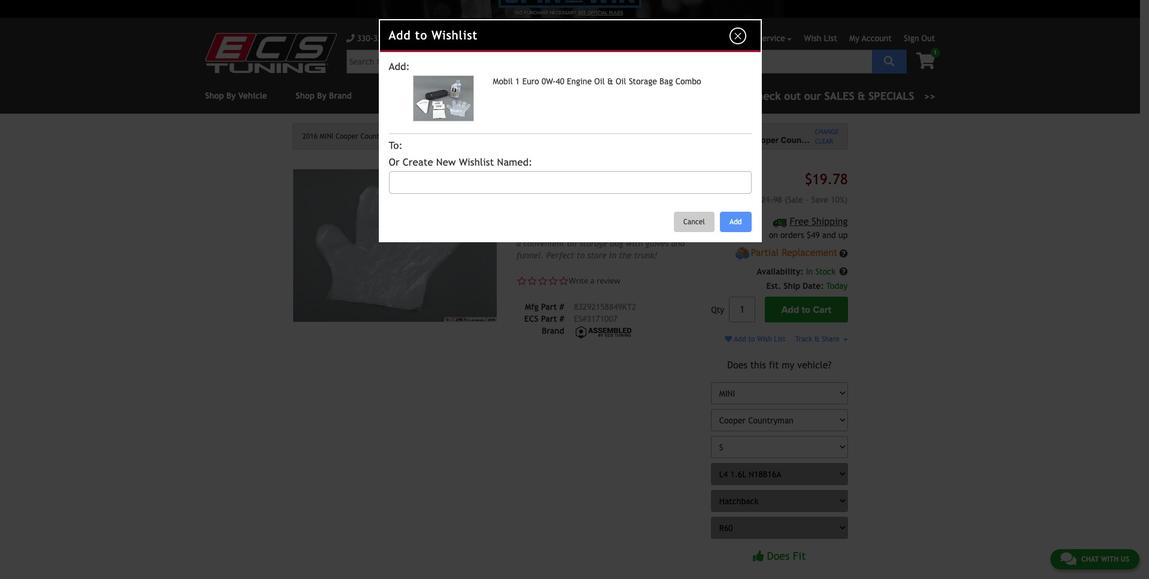 Task type: locate. For each thing, give the bounding box(es) containing it.
add to wishlist
[[389, 28, 478, 42]]

1 vertical spatial part
[[541, 314, 557, 324]]

1 vertical spatial a
[[591, 276, 595, 286]]

1 shop from the left
[[296, 91, 315, 101]]

0 horizontal spatial does
[[728, 360, 748, 371]]

1 horizontal spatial oil
[[670, 227, 680, 237]]

0 vertical spatial list
[[825, 34, 838, 43]]

add right the heart icon
[[735, 335, 747, 344]]

wish
[[805, 34, 822, 43], [758, 335, 773, 344]]

a right the write
[[591, 276, 595, 286]]

-
[[806, 195, 809, 205]]

0 horizontal spatial bag
[[632, 184, 655, 201]]

vehicle
[[727, 127, 750, 136]]

# inside 83292158849kt2 ecs part #
[[560, 314, 565, 324]]

to for add to cart
[[802, 304, 811, 316]]

0 vertical spatial with
[[626, 239, 643, 249]]

0 vertical spatial euro
[[523, 76, 539, 86]]

1 vertical spatial chat
[[1082, 556, 1100, 564]]

bag
[[660, 76, 673, 86], [632, 184, 655, 201]]

us
[[1122, 556, 1130, 564]]

empty star image right empty star image
[[559, 276, 569, 287]]

cancel
[[684, 218, 705, 226]]

mobil inside add to wishlist document
[[493, 76, 513, 86]]

mobil right of
[[568, 227, 589, 237]]

0w-
[[542, 76, 556, 86], [605, 168, 631, 185]]

clearance
[[414, 91, 453, 101]]

1 horizontal spatial bag
[[660, 76, 673, 86]]

1 vertical spatial oil
[[568, 239, 577, 249]]

0 horizontal spatial combo
[[517, 200, 563, 217]]

euro inside one quart of mobil 1 euro 0w-40 engine oil plus a convenient oil storage bag with gloves and funnel. perfect to store in the trunk!
[[598, 227, 615, 237]]

0 horizontal spatial mobil
[[493, 76, 513, 86]]

mini down vehicle on the right of the page
[[731, 136, 748, 145]]

0 vertical spatial a
[[517, 239, 521, 249]]

None text field
[[730, 297, 756, 323]]

1 horizontal spatial and
[[823, 231, 837, 240]]

mobil up "es#3171007"
[[493, 76, 513, 86]]

one quart of mobil 1 euro 0w-40 engine oil plus a convenient oil storage bag with gloves and funnel. perfect to store in the trunk!
[[517, 227, 698, 261]]

your
[[711, 127, 725, 136]]

2 vertical spatial 40
[[631, 227, 640, 237]]

add to cart
[[782, 304, 832, 316]]

brand down mfg part #
[[542, 326, 565, 336]]

clear link
[[816, 137, 839, 146]]

wishlist right new
[[459, 157, 494, 169]]

does
[[728, 360, 748, 371], [768, 550, 790, 563]]

chat right live
[[447, 34, 464, 43]]

0 vertical spatial chat
[[447, 34, 464, 43]]

storage inside add to wishlist document
[[629, 76, 658, 86]]

2 shop from the left
[[381, 91, 400, 101]]

change clear
[[816, 128, 839, 145]]

1 vertical spatial does
[[768, 550, 790, 563]]

vehicle?
[[798, 360, 832, 371]]

es#3171007
[[475, 132, 516, 141]]

with inside chat with us link
[[1102, 556, 1119, 564]]

by for brand
[[317, 91, 327, 101]]

s down change
[[832, 136, 837, 145]]

add for add to wishlist
[[389, 28, 411, 42]]

1 vertical spatial mobil 1 euro 0w-40 engine oil & oil storage bag combo
[[517, 168, 697, 217]]

part inside 83292158849kt2 ecs part #
[[541, 314, 557, 324]]

live
[[429, 34, 444, 43]]

l4
[[443, 132, 451, 141], [883, 136, 892, 145]]

# left es#
[[560, 314, 565, 324]]

wish up this
[[758, 335, 773, 344]]

add up this product is lifetime replacement eligible icon
[[730, 218, 742, 226]]

2016 down your
[[711, 136, 729, 145]]

40
[[556, 76, 565, 86], [631, 168, 648, 185], [631, 227, 640, 237]]

to
[[415, 28, 428, 42], [577, 251, 585, 261], [802, 304, 811, 316], [749, 335, 756, 344]]

1 by from the left
[[317, 91, 327, 101]]

2016
[[303, 132, 318, 141], [711, 136, 729, 145]]

sales & specials
[[825, 90, 915, 102]]

1 vertical spatial mobil
[[517, 168, 553, 185]]

0 vertical spatial oil
[[670, 227, 680, 237]]

330-
[[357, 34, 374, 43]]

question circle image
[[840, 250, 848, 258]]

list
[[825, 34, 838, 43], [775, 335, 786, 344]]

availability:
[[757, 267, 804, 277]]

with up the on the right top of page
[[626, 239, 643, 249]]

sign out
[[905, 34, 936, 43]]

create
[[403, 157, 433, 169]]

1 horizontal spatial countryman
[[781, 136, 829, 145]]

0 horizontal spatial oil
[[568, 239, 577, 249]]

3171007
[[587, 314, 618, 324]]

out
[[922, 34, 936, 43]]

1 horizontal spatial engine
[[652, 168, 697, 185]]

# up es# 3171007 brand
[[560, 302, 565, 312]]

0 horizontal spatial brand
[[329, 91, 352, 101]]

change
[[816, 128, 839, 135]]

1 empty star image from the left
[[517, 276, 527, 287]]

comments image
[[417, 34, 426, 43]]

s up create
[[402, 132, 405, 141]]

0 vertical spatial &
[[608, 76, 614, 86]]

1 horizontal spatial storage
[[629, 76, 658, 86]]

2016 inside your vehicle 2016 mini cooper countryman s hatchback l4 1.6l
[[711, 136, 729, 145]]

combo inside add to wishlist document
[[676, 76, 702, 86]]

0 vertical spatial brand
[[329, 91, 352, 101]]

0 horizontal spatial by
[[317, 91, 327, 101]]

1 vertical spatial wish
[[758, 335, 773, 344]]

wishlist right comments 'icon'
[[432, 28, 478, 42]]

add
[[389, 28, 411, 42], [730, 218, 742, 226], [782, 304, 800, 316], [735, 335, 747, 344]]

4 empty star image from the left
[[559, 276, 569, 287]]

1 horizontal spatial shop
[[381, 91, 400, 101]]

1 horizontal spatial brand
[[542, 326, 565, 336]]

does left this
[[728, 360, 748, 371]]

1 vertical spatial storage
[[577, 184, 627, 201]]

0 horizontal spatial list
[[775, 335, 786, 344]]

engine inside add to wishlist document
[[567, 76, 592, 86]]

brand down phone image
[[329, 91, 352, 101]]

a down one
[[517, 239, 521, 249]]

named:
[[497, 157, 533, 169]]

oil
[[595, 76, 605, 86], [616, 76, 627, 86], [517, 184, 535, 201], [554, 184, 573, 201]]

1 vertical spatial #
[[560, 314, 565, 324]]

by
[[317, 91, 327, 101], [402, 91, 412, 101]]

with left "us"
[[1102, 556, 1119, 564]]

2 horizontal spatial mobil
[[568, 227, 589, 237]]

add down "ship" at the right of the page
[[782, 304, 800, 316]]

add to cart button
[[766, 297, 848, 323]]

add button
[[721, 212, 752, 233]]

cooper left clear on the right
[[751, 136, 779, 145]]

1 down out
[[934, 49, 938, 56]]

live chat
[[429, 34, 464, 43]]

wish left my
[[805, 34, 822, 43]]

0 vertical spatial part
[[541, 302, 557, 312]]

to right the heart icon
[[749, 335, 756, 344]]

1.6l down specials
[[895, 136, 911, 145]]

1 vertical spatial &
[[858, 90, 866, 102]]

0 horizontal spatial and
[[672, 239, 685, 249]]

10%)
[[831, 195, 848, 205]]

0 vertical spatial 0w-
[[542, 76, 556, 86]]

hatchback inside your vehicle 2016 mini cooper countryman s hatchback l4 1.6l
[[839, 136, 880, 145]]

does this fit my vehicle?
[[728, 360, 832, 371]]

oil up perfect
[[568, 239, 577, 249]]

& inside add to wishlist document
[[608, 76, 614, 86]]

1 horizontal spatial &
[[608, 76, 614, 86]]

empty star image left empty star image
[[517, 276, 527, 287]]

empty star image left the write
[[548, 276, 559, 287]]

add left comments 'icon'
[[389, 28, 411, 42]]

hatchback up create
[[407, 132, 441, 141]]

countryman
[[361, 132, 400, 141], [781, 136, 829, 145]]

fit
[[793, 550, 806, 563]]

1 horizontal spatial hatchback
[[839, 136, 880, 145]]

1 vertical spatial bag
[[632, 184, 655, 201]]

hatchback
[[407, 132, 441, 141], [839, 136, 880, 145]]

2 horizontal spatial &
[[858, 90, 866, 102]]

part down mfg part #
[[541, 314, 557, 324]]

ecs tuning 'spin to win' contest logo image
[[499, 0, 642, 8]]

1 vertical spatial combo
[[517, 200, 563, 217]]

1 horizontal spatial cooper
[[751, 136, 779, 145]]

write a review
[[569, 276, 621, 286]]

1 horizontal spatial 1.6l
[[895, 136, 911, 145]]

$49
[[807, 231, 820, 240]]

0 vertical spatial wishlist
[[432, 28, 478, 42]]

store
[[588, 251, 607, 261]]

a
[[517, 239, 521, 249], [591, 276, 595, 286]]

1
[[934, 49, 938, 56], [516, 76, 520, 86], [557, 168, 565, 185], [591, 227, 595, 237]]

0 vertical spatial engine
[[567, 76, 592, 86]]

does right the thumbs up image
[[768, 550, 790, 563]]

assembled by ecs image
[[574, 325, 634, 340]]

1 vertical spatial 0w-
[[605, 168, 631, 185]]

l4 down specials
[[883, 136, 892, 145]]

2 part from the top
[[541, 314, 557, 324]]

0 horizontal spatial storage
[[577, 184, 627, 201]]

#
[[560, 302, 565, 312], [560, 314, 565, 324]]

combo
[[676, 76, 702, 86], [517, 200, 563, 217]]

0 vertical spatial storage
[[629, 76, 658, 86]]

1 horizontal spatial mini
[[731, 136, 748, 145]]

oil left plus at the top right of the page
[[670, 227, 680, 237]]

brand inside es# 3171007 brand
[[542, 326, 565, 336]]

1 horizontal spatial 0w-
[[605, 168, 631, 185]]

to:
[[389, 139, 403, 151]]

1 vertical spatial engine
[[652, 168, 697, 185]]

new
[[436, 157, 456, 169]]

1 horizontal spatial s
[[832, 136, 837, 145]]

1 right named:
[[557, 168, 565, 185]]

mobil 1 euro 0w-40 engine oil & oil storage bag combo
[[493, 76, 702, 86], [517, 168, 697, 217]]

wish list
[[805, 34, 838, 43]]

storage
[[629, 76, 658, 86], [577, 184, 627, 201]]

0 vertical spatial bag
[[660, 76, 673, 86]]

clear
[[816, 138, 834, 145]]

mobil up quart
[[517, 168, 553, 185]]

0 vertical spatial does
[[728, 360, 748, 371]]

to left live
[[415, 28, 428, 42]]

1.6l inside your vehicle 2016 mini cooper countryman s hatchback l4 1.6l
[[895, 136, 911, 145]]

cancel button
[[674, 212, 715, 233]]

empty star image up mfg
[[527, 276, 538, 287]]

account
[[862, 34, 892, 43]]

1 up the storage
[[591, 227, 595, 237]]

add to wishlist document
[[379, 19, 762, 243]]

1 horizontal spatial 2016
[[711, 136, 729, 145]]

0 horizontal spatial 0w-
[[542, 76, 556, 86]]

0 horizontal spatial a
[[517, 239, 521, 249]]

0 horizontal spatial wish
[[758, 335, 773, 344]]

mobil inside mobil 1 euro 0w-40 engine oil & oil storage bag combo
[[517, 168, 553, 185]]

2 vertical spatial euro
[[598, 227, 615, 237]]

1 horizontal spatial combo
[[676, 76, 702, 86]]

and inside one quart of mobil 1 euro 0w-40 engine oil plus a convenient oil storage bag with gloves and funnel. perfect to store in the trunk!
[[672, 239, 685, 249]]

and
[[823, 231, 837, 240], [672, 239, 685, 249]]

shop down add:
[[381, 91, 400, 101]]

0 horizontal spatial cooper
[[336, 132, 359, 141]]

0w- inside add to wishlist document
[[542, 76, 556, 86]]

free shipping on orders $49 and up
[[769, 216, 848, 240]]

0 horizontal spatial 2016
[[303, 132, 318, 141]]

0 vertical spatial combo
[[676, 76, 702, 86]]

2003
[[390, 34, 407, 43]]

empty star image
[[517, 276, 527, 287], [527, 276, 538, 287], [548, 276, 559, 287], [559, 276, 569, 287]]

to inside document
[[415, 28, 428, 42]]

1 inside add to wishlist document
[[516, 76, 520, 86]]

1 horizontal spatial l4
[[883, 136, 892, 145]]

1 vertical spatial brand
[[542, 326, 565, 336]]

ecs
[[525, 314, 539, 324]]

chat left "us"
[[1082, 556, 1100, 564]]

euro
[[523, 76, 539, 86], [570, 168, 601, 185], [598, 227, 615, 237]]

0 vertical spatial wish
[[805, 34, 822, 43]]

shop down ecs tuning image
[[296, 91, 315, 101]]

1 up "es#3171007"
[[516, 76, 520, 86]]

0 vertical spatial mobil
[[493, 76, 513, 86]]

brand
[[329, 91, 352, 101], [542, 326, 565, 336]]

s inside your vehicle 2016 mini cooper countryman s hatchback l4 1.6l
[[832, 136, 837, 145]]

mini inside your vehicle 2016 mini cooper countryman s hatchback l4 1.6l
[[731, 136, 748, 145]]

sign out link
[[905, 34, 936, 43]]

oil
[[670, 227, 680, 237], [568, 239, 577, 249]]

l4 inside your vehicle 2016 mini cooper countryman s hatchback l4 1.6l
[[883, 136, 892, 145]]

1 horizontal spatial with
[[1102, 556, 1119, 564]]

1 # from the top
[[560, 302, 565, 312]]

hatchback down change
[[839, 136, 880, 145]]

2 by from the left
[[402, 91, 412, 101]]

0 vertical spatial 40
[[556, 76, 565, 86]]

list up does this fit my vehicle?
[[775, 335, 786, 344]]

and down 'shipping'
[[823, 231, 837, 240]]

1 vertical spatial wishlist
[[459, 157, 494, 169]]

0 horizontal spatial with
[[626, 239, 643, 249]]

0 horizontal spatial s
[[402, 132, 405, 141]]

1 horizontal spatial mobil
[[517, 168, 553, 185]]

2016 down shop by brand at the left top
[[303, 132, 318, 141]]

plus
[[682, 227, 698, 237]]

s
[[402, 132, 405, 141], [832, 136, 837, 145]]

1 horizontal spatial does
[[768, 550, 790, 563]]

mini down shop by brand at the left top
[[320, 132, 334, 141]]

combo inside mobil 1 euro 0w-40 engine oil & oil storage bag combo
[[517, 200, 563, 217]]

to left cart
[[802, 304, 811, 316]]

l4 up new
[[443, 132, 451, 141]]

2 vertical spatial mobil
[[568, 227, 589, 237]]

and down plus at the top right of the page
[[672, 239, 685, 249]]

shop for shop by clearance
[[381, 91, 400, 101]]

to left 'store'
[[577, 251, 585, 261]]

2 # from the top
[[560, 314, 565, 324]]

1 vertical spatial with
[[1102, 556, 1119, 564]]

0 vertical spatial mobil 1 euro 0w-40 engine oil & oil storage bag combo
[[493, 76, 702, 86]]

one
[[517, 227, 532, 237]]

cooper down shop by brand link
[[336, 132, 359, 141]]

my account link
[[850, 34, 892, 43]]

2 vertical spatial &
[[540, 184, 550, 201]]

0 vertical spatial #
[[560, 302, 565, 312]]

83292158849kt2
[[574, 302, 637, 312]]

part right mfg
[[541, 302, 557, 312]]

0 horizontal spatial engine
[[567, 76, 592, 86]]

mobil
[[493, 76, 513, 86], [517, 168, 553, 185], [568, 227, 589, 237]]

1 horizontal spatial by
[[402, 91, 412, 101]]

0 horizontal spatial shop
[[296, 91, 315, 101]]

1.6l up new
[[453, 132, 467, 141]]

list left my
[[825, 34, 838, 43]]

0 horizontal spatial chat
[[447, 34, 464, 43]]

shop for shop by brand
[[296, 91, 315, 101]]

to inside button
[[802, 304, 811, 316]]

None text field
[[389, 171, 752, 194]]

engine
[[567, 76, 592, 86], [652, 168, 697, 185]]



Task type: describe. For each thing, give the bounding box(es) containing it.
1 inside mobil 1 euro 0w-40 engine oil & oil storage bag combo
[[557, 168, 565, 185]]

qty
[[712, 305, 725, 315]]

sales
[[825, 90, 855, 102]]

$21.98 (sale - save 10%)
[[758, 195, 848, 205]]

chat with us
[[1082, 556, 1130, 564]]

write
[[569, 276, 589, 286]]

331-
[[374, 34, 390, 43]]

perfect
[[547, 251, 575, 261]]

1 link
[[907, 48, 941, 71]]

brand for shop by brand
[[329, 91, 352, 101]]

euro inside add to wishlist document
[[523, 76, 539, 86]]

add to wish list
[[733, 335, 786, 344]]

heart image
[[725, 336, 733, 343]]

partial
[[751, 247, 780, 259]]

change link
[[816, 127, 839, 137]]

storage
[[580, 239, 608, 249]]

add for add to cart
[[782, 304, 800, 316]]

shop by brand
[[296, 91, 352, 101]]

1 vertical spatial 40
[[631, 168, 648, 185]]

mobil 1 euro 0w-40 engine oil & oil storage bag combo inside add to wishlist document
[[493, 76, 702, 86]]

0w-
[[618, 227, 631, 237]]

stock
[[816, 267, 836, 277]]

1 vertical spatial euro
[[570, 168, 601, 185]]

add to wish list link
[[725, 335, 786, 344]]

1 inside one quart of mobil 1 euro 0w-40 engine oil plus a convenient oil storage bag with gloves and funnel. perfect to store in the trunk!
[[591, 227, 595, 237]]

1 horizontal spatial chat
[[1082, 556, 1100, 564]]

0 horizontal spatial mini
[[320, 132, 334, 141]]

2 empty star image from the left
[[527, 276, 538, 287]]

my
[[850, 34, 860, 43]]

by for clearance
[[402, 91, 412, 101]]

the
[[619, 251, 632, 261]]

ship
[[784, 282, 801, 291]]

cooper inside your vehicle 2016 mini cooper countryman s hatchback l4 1.6l
[[751, 136, 779, 145]]

shop by clearance
[[381, 91, 453, 101]]

est.
[[767, 282, 782, 291]]

does for does this fit my vehicle?
[[728, 360, 748, 371]]

shop by clearance link
[[381, 91, 453, 101]]

es# 3171007 brand
[[542, 314, 618, 336]]

1 part from the top
[[541, 302, 557, 312]]

your vehicle 2016 mini cooper countryman s hatchback l4 1.6l
[[711, 127, 911, 145]]

shop by brand link
[[296, 91, 352, 101]]

sales & specials link
[[751, 88, 936, 104]]

search image
[[885, 55, 895, 66]]

19.78
[[813, 171, 848, 187]]

and inside free shipping on orders $49 and up
[[823, 231, 837, 240]]

trunk!
[[635, 251, 658, 261]]

0 horizontal spatial 1.6l
[[453, 132, 467, 141]]

my account
[[850, 34, 892, 43]]

free shipping image
[[774, 219, 788, 227]]

up
[[839, 231, 848, 240]]

0 horizontal spatial l4
[[443, 132, 451, 141]]

add for add
[[730, 218, 742, 226]]

this product is lifetime replacement eligible image
[[736, 246, 751, 261]]

storage inside mobil 1 euro 0w-40 engine oil & oil storage bag combo
[[577, 184, 627, 201]]

countryman inside your vehicle 2016 mini cooper countryman s hatchback l4 1.6l
[[781, 136, 829, 145]]

to for add to wishlist
[[415, 28, 428, 42]]

2016 mini cooper countryman s hatchback l4 1.6l link
[[303, 132, 472, 141]]

(sale
[[785, 195, 804, 205]]

convenient
[[524, 239, 565, 249]]

with inside one quart of mobil 1 euro 0w-40 engine oil plus a convenient oil storage bag with gloves and funnel. perfect to store in the trunk!
[[626, 239, 643, 249]]

today
[[827, 282, 848, 291]]

bag inside add to wishlist document
[[660, 76, 673, 86]]

mfg
[[525, 302, 539, 312]]

orders
[[781, 231, 805, 240]]

question circle image
[[840, 268, 848, 276]]

specials
[[869, 90, 915, 102]]

phone image
[[346, 34, 355, 43]]

replacement
[[782, 247, 838, 259]]

1 horizontal spatial a
[[591, 276, 595, 286]]

0 horizontal spatial countryman
[[361, 132, 400, 141]]

ecs tuning image
[[205, 33, 337, 73]]

bag
[[610, 239, 624, 249]]

cart
[[813, 304, 832, 316]]

none text field inside add to wishlist document
[[389, 171, 752, 194]]

bag inside mobil 1 euro 0w-40 engine oil & oil storage bag combo
[[632, 184, 655, 201]]

quart
[[534, 227, 555, 237]]

to for add to wish list
[[749, 335, 756, 344]]

83292158849kt2 ecs part #
[[525, 302, 637, 324]]

2016 mini cooper countryman s hatchback l4 1.6l
[[303, 132, 467, 141]]

330-331-2003 link
[[346, 32, 407, 45]]

chat with us link
[[1051, 550, 1140, 570]]

to inside one quart of mobil 1 euro 0w-40 engine oil plus a convenient oil storage bag with gloves and funnel. perfect to store in the trunk!
[[577, 251, 585, 261]]

write a review link
[[569, 276, 621, 287]]

es#3171007 - 83292158849kt2 - mobil 1 euro 0w-40 engine oil & oil storage bag combo - one quart of mobil 1 euro 0w-40 engine oil plus a convenient oil storage bag with gloves and funnel. perfect to store in the trunk! - assembled by ecs - mini image
[[293, 169, 498, 323]]

my
[[782, 360, 795, 371]]

0 horizontal spatial hatchback
[[407, 132, 441, 141]]

add:
[[389, 60, 410, 72]]

shipping
[[812, 216, 848, 228]]

330-331-2003
[[357, 34, 407, 43]]

save
[[812, 195, 829, 205]]

1 horizontal spatial wish
[[805, 34, 822, 43]]

availability: in stock
[[757, 267, 839, 277]]

a inside one quart of mobil 1 euro 0w-40 engine oil plus a convenient oil storage bag with gloves and funnel. perfect to store in the trunk!
[[517, 239, 521, 249]]

in
[[610, 251, 617, 261]]

on
[[769, 231, 779, 240]]

does for does fit
[[768, 550, 790, 563]]

40 inside one quart of mobil 1 euro 0w-40 engine oil plus a convenient oil storage bag with gloves and funnel. perfect to store in the trunk!
[[631, 227, 640, 237]]

mfg part #
[[525, 302, 565, 312]]

gloves
[[646, 239, 669, 249]]

0w- inside mobil 1 euro 0w-40 engine oil & oil storage bag combo
[[605, 168, 631, 185]]

brand for es# 3171007 brand
[[542, 326, 565, 336]]

partial replacement
[[751, 247, 838, 259]]

in
[[807, 267, 814, 277]]

3 empty star image from the left
[[548, 276, 559, 287]]

this
[[751, 360, 767, 371]]

live chat link
[[417, 32, 481, 45]]

es#
[[574, 314, 587, 324]]

fit
[[769, 360, 780, 371]]

free
[[790, 216, 809, 228]]

mobil inside one quart of mobil 1 euro 0w-40 engine oil plus a convenient oil storage bag with gloves and funnel. perfect to store in the trunk!
[[568, 227, 589, 237]]

engine
[[643, 227, 668, 237]]

wishlist inside to: or create new wishlist named:
[[459, 157, 494, 169]]

add for add to wish list
[[735, 335, 747, 344]]

0 horizontal spatial &
[[540, 184, 550, 201]]

or
[[389, 157, 400, 169]]

$21.98
[[758, 195, 783, 205]]

empty star image
[[538, 276, 548, 287]]

est. ship date: today
[[767, 282, 848, 291]]

thumbs up image
[[754, 551, 764, 562]]

1 horizontal spatial list
[[825, 34, 838, 43]]

1 vertical spatial list
[[775, 335, 786, 344]]

40 inside add to wishlist document
[[556, 76, 565, 86]]



Task type: vqa. For each thing, say whether or not it's contained in the screenshot.
Schroth (11)
no



